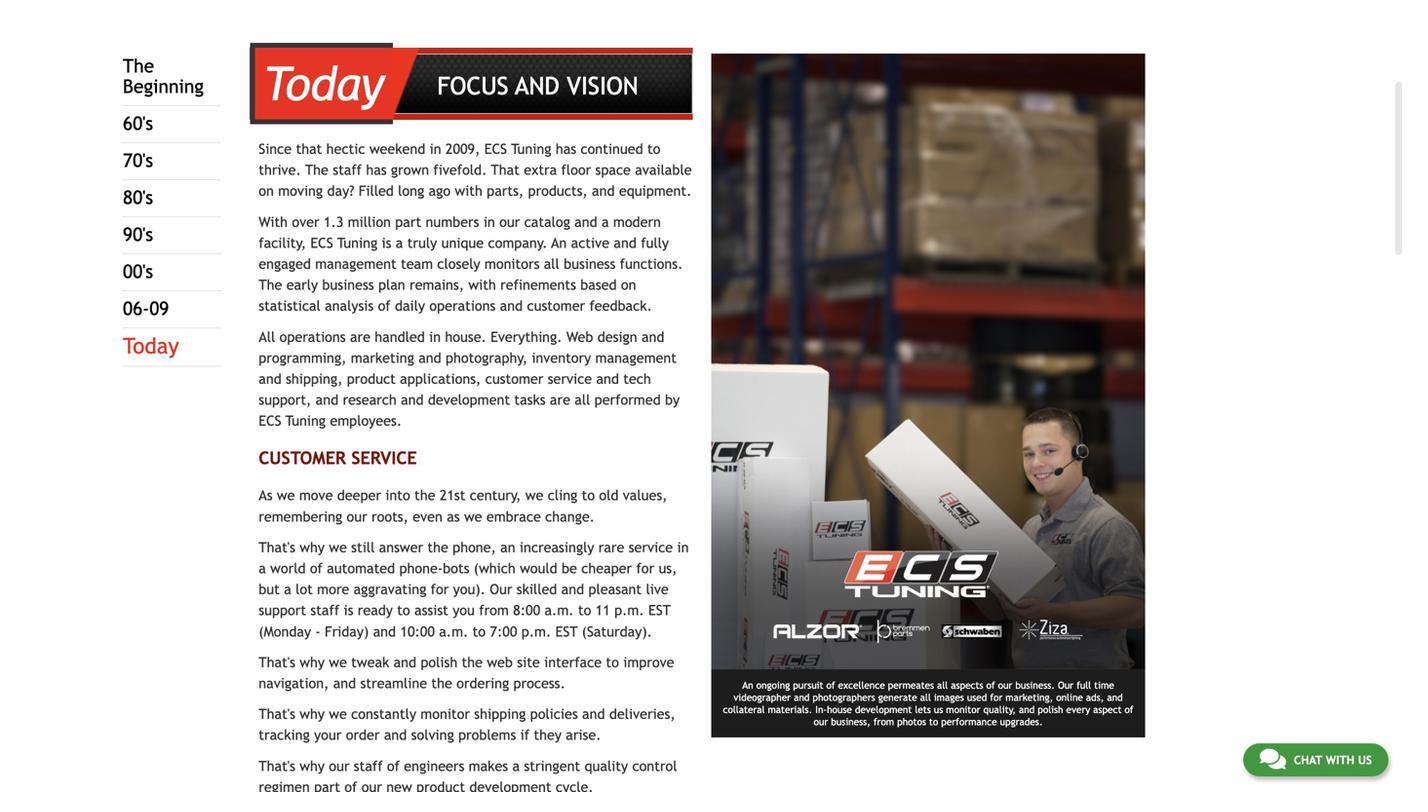 Task type: describe. For each thing, give the bounding box(es) containing it.
all up lets
[[920, 693, 931, 704]]

lot
[[296, 582, 313, 598]]

us
[[934, 705, 943, 716]]

refinements
[[500, 277, 576, 293]]

skilled
[[517, 582, 557, 598]]

ready
[[358, 603, 393, 619]]

00's link
[[123, 261, 153, 283]]

2 vertical spatial with
[[1326, 754, 1355, 767]]

our inside an ongoing pursuit of excellence permeates all aspects of our business. our full time videographer and photographers generate all images used for marketing, online ads, and collateral materials. in-house development lets us monitor quality, and polish every aspect of our business, from photos to performance upgrades.
[[1058, 680, 1074, 692]]

and right design
[[642, 329, 665, 345]]

all up images
[[937, 680, 948, 692]]

change.
[[545, 509, 595, 525]]

1 vertical spatial has
[[366, 162, 387, 178]]

-
[[315, 624, 321, 640]]

on inside with over 1.3 million part numbers in our catalog and a modern facility, ecs tuning is a truly       unique company. an active and fully engaged management team closely monitors all business       functions. the early business plan remains, with refinements based on statistical analysis       of daily operations and customer feedback.
[[621, 277, 636, 293]]

arise.
[[566, 728, 601, 744]]

continued
[[581, 141, 643, 157]]

staff inside 'that's why our staff of engineers makes a stringent quality control regimen part of our new product development cycle.'
[[354, 758, 383, 775]]

the inside with over 1.3 million part numbers in our catalog and a modern facility, ecs tuning is a truly       unique company. an active and fully engaged management team closely monitors all business       functions. the early business plan remains, with refinements based on statistical analysis       of daily operations and customer feedback.
[[259, 277, 282, 293]]

part inside with over 1.3 million part numbers in our catalog and a modern facility, ecs tuning is a truly       unique company. an active and fully engaged management team closely monitors all business       functions. the early business plan remains, with refinements based on statistical analysis       of daily operations and customer feedback.
[[395, 214, 421, 230]]

a up the active
[[602, 214, 609, 230]]

active
[[571, 235, 610, 251]]

ecs inside all operations are handled in house. everything. web design and programming, marketing       and photography, inventory management and shipping, product applications, customer service       and tech support, and research and development tasks are all performed by ecs tuning employees.
[[259, 413, 281, 429]]

cling
[[548, 488, 578, 504]]

with
[[259, 214, 288, 230]]

(saturday).
[[582, 624, 652, 640]]

over
[[292, 214, 319, 230]]

why for tweak
[[300, 655, 325, 671]]

and up the active
[[575, 214, 597, 230]]

ecs inside with over 1.3 million part numbers in our catalog and a modern facility, ecs tuning is a truly       unique company. an active and fully engaged management team closely monitors all business       functions. the early business plan remains, with refinements based on statistical analysis       of daily operations and customer feedback.
[[311, 235, 333, 251]]

in inside since that hectic weekend in 2009, ecs tuning has continued to thrive. the staff has grown       fivefold. that extra floor space available on moving day? filled long ago with parts,       products, and equipment.
[[430, 141, 441, 157]]

our left new
[[361, 780, 382, 793]]

to down aggravating
[[397, 603, 410, 619]]

house
[[827, 705, 852, 716]]

1 vertical spatial business
[[322, 277, 374, 293]]

and down pursuit
[[794, 693, 810, 704]]

and up applications,
[[419, 350, 441, 366]]

engineers
[[404, 758, 465, 775]]

quality
[[585, 758, 628, 775]]

monitor inside that's why we constantly monitor shipping policies and deliveries, tracking your order       and solving problems if they arise.
[[421, 707, 470, 723]]

shipping
[[474, 707, 526, 723]]

moving
[[278, 183, 323, 199]]

more
[[317, 582, 349, 598]]

statistical
[[259, 298, 321, 314]]

but
[[259, 582, 280, 598]]

staff inside the that's why we still answer the phone, an increasingly rare service in a world of       automated phone-bots (which would be cheaper for us, but a lot more aggravating for you).       our skilled and pleasant live support staff is ready to assist you from 8:00 a.m. to       11 p.m. est (monday - friday) and 10:00 a.m. to 7:00 p.m. est (saturday).
[[310, 603, 340, 619]]

and right 'focus'
[[515, 72, 560, 100]]

catalog
[[524, 214, 570, 230]]

they
[[534, 728, 562, 744]]

0 horizontal spatial est
[[555, 624, 578, 640]]

ecs inside since that hectic weekend in 2009, ecs tuning has continued to thrive. the staff has grown       fivefold. that extra floor space available on moving day? filled long ago with parts,       products, and equipment.
[[484, 141, 507, 157]]

1 vertical spatial for
[[431, 582, 449, 598]]

tracking
[[259, 728, 310, 744]]

development inside an ongoing pursuit of excellence permeates all aspects of our business. our full time videographer and photographers generate all images used for marketing, online ads, and collateral materials. in-house development lets us monitor quality, and polish every aspect of our business, from photos to performance upgrades.
[[855, 705, 912, 716]]

everything.
[[491, 329, 562, 345]]

our inside as we move deeper into the 21st century, we cling to old values, remembering our roots,       even as we embrace change.
[[347, 509, 367, 525]]

and down tweak
[[333, 676, 356, 692]]

modern
[[613, 214, 661, 230]]

and up support,
[[259, 371, 282, 387]]

of up new
[[387, 758, 400, 775]]

1.3
[[324, 214, 344, 230]]

a left lot on the left of page
[[284, 582, 291, 598]]

and up "aspect"
[[1107, 693, 1123, 704]]

and up streamline
[[394, 655, 416, 671]]

today link
[[123, 334, 179, 359]]

to inside since that hectic weekend in 2009, ecs tuning has continued to thrive. the staff has grown       fivefold. that extra floor space available on moving day? filled long ago with parts,       products, and equipment.
[[647, 141, 661, 157]]

the beginning
[[123, 55, 204, 98]]

the inside 'the beginning'
[[123, 55, 154, 77]]

that's for that's why we tweak and polish the web site interface to improve navigation, and streamline       the ordering process.
[[259, 655, 295, 671]]

the inside as we move deeper into the 21st century, we cling to old values, remembering our roots,       even as we embrace change.
[[415, 488, 435, 504]]

in inside with over 1.3 million part numbers in our catalog and a modern facility, ecs tuning is a truly       unique company. an active and fully engaged management team closely monitors all business       functions. the early business plan remains, with refinements based on statistical analysis       of daily operations and customer feedback.
[[484, 214, 495, 230]]

collateral
[[723, 705, 765, 716]]

tweak
[[351, 655, 389, 671]]

focus and vision
[[437, 72, 638, 100]]

values,
[[623, 488, 667, 504]]

to inside an ongoing pursuit of excellence permeates all aspects of our business. our full time videographer and photographers generate all images used for marketing, online ads, and collateral materials. in-house development lets us monitor quality, and polish every aspect of our business, from photos to performance upgrades.
[[929, 717, 938, 728]]

70's
[[123, 150, 153, 172]]

monitor inside an ongoing pursuit of excellence permeates all aspects of our business. our full time videographer and photographers generate all images used for marketing, online ads, and collateral materials. in-house development lets us monitor quality, and polish every aspect of our business, from photos to performance upgrades.
[[946, 705, 981, 716]]

that's why our staff of engineers makes a stringent quality control regimen part of our new product development cycle.
[[259, 758, 677, 793]]

11
[[596, 603, 610, 619]]

development inside 'that's why our staff of engineers makes a stringent quality control regimen part of our new product development cycle.'
[[469, 780, 552, 793]]

marketing,
[[1006, 693, 1053, 704]]

0 vertical spatial business
[[564, 256, 616, 272]]

photography,
[[446, 350, 528, 366]]

ongoing
[[756, 680, 790, 692]]

0 vertical spatial a.m.
[[545, 603, 574, 619]]

generate
[[878, 693, 917, 704]]

beginning
[[123, 76, 204, 98]]

in inside all operations are handled in house. everything. web design and programming, marketing       and photography, inventory management and shipping, product applications, customer service       and tech support, and research and development tasks are all performed by ecs tuning employees.
[[429, 329, 441, 345]]

problems
[[458, 728, 516, 744]]

analysis
[[325, 298, 374, 314]]

to inside that's why we tweak and polish the web site interface to improve navigation, and streamline       the ordering process.
[[606, 655, 619, 671]]

for inside an ongoing pursuit of excellence permeates all aspects of our business. our full time videographer and photographers generate all images used for marketing, online ads, and collateral materials. in-house development lets us monitor quality, and polish every aspect of our business, from photos to performance upgrades.
[[990, 693, 1003, 704]]

navigation,
[[259, 676, 329, 692]]

cycle.
[[556, 780, 594, 793]]

automated
[[327, 561, 395, 577]]

all inside all operations are handled in house. everything. web design and programming, marketing       and photography, inventory management and shipping, product applications, customer service       and tech support, and research and development tasks are all performed by ecs tuning employees.
[[575, 392, 590, 408]]

our up 'quality,' in the right of the page
[[998, 680, 1013, 692]]

staff inside since that hectic weekend in 2009, ecs tuning has continued to thrive. the staff has grown       fivefold. that extra floor space available on moving day? filled long ago with parts,       products, and equipment.
[[333, 162, 362, 178]]

with inside with over 1.3 million part numbers in our catalog and a modern facility, ecs tuning is a truly       unique company. an active and fully engaged management team closely monitors all business       functions. the early business plan remains, with refinements based on statistical analysis       of daily operations and customer feedback.
[[468, 277, 496, 293]]

videographer
[[734, 693, 791, 704]]

development inside all operations are handled in house. everything. web design and programming, marketing       and photography, inventory management and shipping, product applications, customer service       and tech support, and research and development tasks are all performed by ecs tuning employees.
[[428, 392, 510, 408]]

all inside with over 1.3 million part numbers in our catalog and a modern facility, ecs tuning is a truly       unique company. an active and fully engaged management team closely monitors all business       functions. the early business plan remains, with refinements based on statistical analysis       of daily operations and customer feedback.
[[544, 256, 560, 272]]

roots,
[[372, 509, 409, 525]]

why for still
[[300, 540, 325, 556]]

and inside since that hectic weekend in 2009, ecs tuning has continued to thrive. the staff has grown       fivefold. that extra floor space available on moving day? filled long ago with parts,       products, and equipment.
[[592, 183, 615, 199]]

21st
[[440, 488, 466, 504]]

space
[[595, 162, 631, 178]]

as
[[447, 509, 460, 525]]

and down "shipping,"
[[316, 392, 339, 408]]

and up performed
[[596, 371, 619, 387]]

assist
[[414, 603, 448, 619]]

answer
[[379, 540, 423, 556]]

(which
[[474, 561, 516, 577]]

0 vertical spatial today
[[264, 57, 384, 111]]

product inside 'that's why our staff of engineers makes a stringent quality control regimen part of our new product development cycle.'
[[416, 780, 465, 793]]

you).
[[453, 582, 486, 598]]

century,
[[470, 488, 521, 504]]

team
[[401, 256, 433, 272]]

lets
[[915, 705, 931, 716]]

customer inside all operations are handled in house. everything. web design and programming, marketing       and photography, inventory management and shipping, product applications, customer service       and tech support, and research and development tasks are all performed by ecs tuning employees.
[[485, 371, 544, 387]]

we inside that's why we tweak and polish the web site interface to improve navigation, and streamline       the ordering process.
[[329, 655, 347, 671]]

on inside since that hectic weekend in 2009, ecs tuning has continued to thrive. the staff has grown       fivefold. that extra floor space available on moving day? filled long ago with parts,       products, and equipment.
[[259, 183, 274, 199]]

materials.
[[768, 705, 812, 716]]

of right "aspect"
[[1125, 705, 1134, 716]]

and down applications,
[[401, 392, 424, 408]]

online
[[1056, 693, 1083, 704]]

from inside the that's why we still answer the phone, an increasingly rare service in a world of       automated phone-bots (which would be cheaper for us, but a lot more aggravating for you).       our skilled and pleasant live support staff is ready to assist you from 8:00 a.m. to       11 p.m. est (monday - friday) and 10:00 a.m. to 7:00 p.m. est (saturday).
[[479, 603, 509, 619]]

from inside an ongoing pursuit of excellence permeates all aspects of our business. our full time videographer and photographers generate all images used for marketing, online ads, and collateral materials. in-house development lets us monitor quality, and polish every aspect of our business, from photos to performance upgrades.
[[874, 717, 894, 728]]

early
[[286, 277, 318, 293]]

hectic
[[326, 141, 365, 157]]

service inside all operations are handled in house. everything. web design and programming, marketing       and photography, inventory management and shipping, product applications, customer service       and tech support, and research and development tasks are all performed by ecs tuning employees.
[[548, 371, 592, 387]]

business,
[[831, 717, 871, 728]]

extra
[[524, 162, 557, 178]]

management inside all operations are handled in house. everything. web design and programming, marketing       and photography, inventory management and shipping, product applications, customer service       and tech support, and research and development tasks are all performed by ecs tuning employees.
[[595, 350, 677, 366]]

06-09 link
[[123, 298, 169, 320]]

us
[[1358, 754, 1372, 767]]

and down constantly
[[384, 728, 407, 744]]

friday)
[[325, 624, 369, 640]]

product inside all operations are handled in house. everything. web design and programming, marketing       and photography, inventory management and shipping, product applications, customer service       and tech support, and research and development tasks are all performed by ecs tuning employees.
[[347, 371, 396, 387]]

our down your
[[329, 758, 350, 775]]

management inside with over 1.3 million part numbers in our catalog and a modern facility, ecs tuning is a truly       unique company. an active and fully engaged management team closely monitors all business       functions. the early business plan remains, with refinements based on statistical analysis       of daily operations and customer feedback.
[[315, 256, 397, 272]]

in inside the that's why we still answer the phone, an increasingly rare service in a world of       automated phone-bots (which would be cheaper for us, but a lot more aggravating for you).       our skilled and pleasant live support staff is ready to assist you from 8:00 a.m. to       11 p.m. est (monday - friday) and 10:00 a.m. to 7:00 p.m. est (saturday).
[[677, 540, 689, 556]]

pursuit
[[793, 680, 824, 692]]

as we move deeper into the 21st century, we cling to old values, remembering our roots,       even as we embrace change.
[[259, 488, 667, 525]]

web
[[487, 655, 513, 671]]

as
[[259, 488, 273, 504]]

employees.
[[330, 413, 402, 429]]

and down modern
[[614, 235, 637, 251]]



Task type: vqa. For each thing, say whether or not it's contained in the screenshot.
tap
no



Task type: locate. For each thing, give the bounding box(es) containing it.
0 horizontal spatial on
[[259, 183, 274, 199]]

0 horizontal spatial tuning
[[285, 413, 326, 429]]

1 horizontal spatial our
[[1058, 680, 1074, 692]]

are right tasks
[[550, 392, 570, 408]]

from up 7:00
[[479, 603, 509, 619]]

0 vertical spatial on
[[259, 183, 274, 199]]

an
[[500, 540, 515, 556]]

1 horizontal spatial from
[[874, 717, 894, 728]]

1 horizontal spatial a.m.
[[545, 603, 574, 619]]

part
[[395, 214, 421, 230], [314, 780, 340, 793]]

ecs
[[484, 141, 507, 157], [311, 235, 333, 251], [259, 413, 281, 429]]

8:00
[[513, 603, 540, 619]]

1 horizontal spatial is
[[382, 235, 392, 251]]

is
[[382, 235, 392, 251], [344, 603, 353, 619]]

your
[[314, 728, 342, 744]]

1 vertical spatial a.m.
[[439, 624, 468, 640]]

tuning inside since that hectic weekend in 2009, ecs tuning has continued to thrive. the staff has grown       fivefold. that extra floor space available on moving day? filled long ago with parts,       products, and equipment.
[[511, 141, 551, 157]]

of up used
[[986, 680, 995, 692]]

1 vertical spatial p.m.
[[521, 624, 551, 640]]

upgrades.
[[1000, 717, 1043, 728]]

is down "million"
[[382, 235, 392, 251]]

customer service
[[259, 448, 417, 469]]

with down fivefold.
[[455, 183, 483, 199]]

0 horizontal spatial service
[[548, 371, 592, 387]]

09
[[149, 298, 169, 320]]

operations inside with over 1.3 million part numbers in our catalog and a modern facility, ecs tuning is a truly       unique company. an active and fully engaged management team closely monitors all business       functions. the early business plan remains, with refinements based on statistical analysis       of daily operations and customer feedback.
[[429, 298, 496, 314]]

1 horizontal spatial est
[[649, 603, 671, 619]]

management up plan
[[315, 256, 397, 272]]

1 vertical spatial the
[[305, 162, 329, 178]]

0 horizontal spatial part
[[314, 780, 340, 793]]

1 vertical spatial service
[[629, 540, 673, 556]]

feedback.
[[589, 298, 652, 314]]

1 vertical spatial today
[[123, 334, 179, 359]]

and down marketing,
[[1019, 705, 1035, 716]]

1 that's from the top
[[259, 540, 295, 556]]

you
[[453, 603, 475, 619]]

parts,
[[487, 183, 524, 199]]

06-09
[[123, 298, 169, 320]]

1 vertical spatial on
[[621, 277, 636, 293]]

0 horizontal spatial today
[[123, 334, 179, 359]]

excellence
[[838, 680, 885, 692]]

2 why from the top
[[300, 655, 325, 671]]

of
[[378, 298, 391, 314], [310, 561, 323, 577], [826, 680, 835, 692], [986, 680, 995, 692], [1125, 705, 1134, 716], [387, 758, 400, 775], [345, 780, 357, 793]]

a left 'truly'
[[396, 235, 403, 251]]

chat with us
[[1294, 754, 1372, 767]]

operations up house. at the left of page
[[429, 298, 496, 314]]

to left 7:00
[[473, 624, 486, 640]]

1 horizontal spatial service
[[629, 540, 673, 556]]

0 vertical spatial an
[[551, 235, 567, 251]]

from
[[479, 603, 509, 619], [874, 717, 894, 728]]

photographers
[[813, 693, 875, 704]]

our inside with over 1.3 million part numbers in our catalog and a modern facility, ecs tuning is a truly       unique company. an active and fully engaged management team closely monitors all business       functions. the early business plan remains, with refinements based on statistical analysis       of daily operations and customer feedback.
[[499, 214, 520, 230]]

staff down "order"
[[354, 758, 383, 775]]

0 horizontal spatial is
[[344, 603, 353, 619]]

80's link
[[123, 187, 153, 209]]

world
[[270, 561, 306, 577]]

part up 'truly'
[[395, 214, 421, 230]]

est down live
[[649, 603, 671, 619]]

why for constantly
[[300, 707, 325, 723]]

0 horizontal spatial polish
[[421, 655, 458, 671]]

0 vertical spatial service
[[548, 371, 592, 387]]

product up research
[[347, 371, 396, 387]]

a.m. down you
[[439, 624, 468, 640]]

today up that
[[264, 57, 384, 111]]

move
[[299, 488, 333, 504]]

polish down online
[[1038, 705, 1063, 716]]

of up photographers
[[826, 680, 835, 692]]

p.m. down 8:00
[[521, 624, 551, 640]]

truly
[[407, 235, 437, 251]]

10:00
[[400, 624, 435, 640]]

4 why from the top
[[300, 758, 325, 775]]

with left us
[[1326, 754, 1355, 767]]

2 vertical spatial for
[[990, 693, 1003, 704]]

the
[[415, 488, 435, 504], [428, 540, 448, 556], [462, 655, 483, 671], [431, 676, 452, 692]]

an
[[551, 235, 567, 251], [742, 680, 753, 692]]

on down thrive.
[[259, 183, 274, 199]]

on up feedback.
[[621, 277, 636, 293]]

floor
[[561, 162, 591, 178]]

why inside that's why we constantly monitor shipping policies and deliveries, tracking your order       and solving problems if they arise.
[[300, 707, 325, 723]]

p.m.
[[614, 603, 644, 619], [521, 624, 551, 640]]

part inside 'that's why our staff of engineers makes a stringent quality control regimen part of our new product development cycle.'
[[314, 780, 340, 793]]

1 vertical spatial est
[[555, 624, 578, 640]]

new
[[386, 780, 412, 793]]

00's
[[123, 261, 153, 283]]

an down catalog
[[551, 235, 567, 251]]

deliveries,
[[609, 707, 675, 723]]

0 horizontal spatial monitor
[[421, 707, 470, 723]]

est
[[649, 603, 671, 619], [555, 624, 578, 640]]

thrive.
[[259, 162, 301, 178]]

our down (which
[[490, 582, 512, 598]]

full
[[1077, 680, 1091, 692]]

to up available
[[647, 141, 661, 157]]

customer inside with over 1.3 million part numbers in our catalog and a modern facility, ecs tuning is a truly       unique company. an active and fully engaged management team closely monitors all business       functions. the early business plan remains, with refinements based on statistical analysis       of daily operations and customer feedback.
[[527, 298, 585, 314]]

1 vertical spatial from
[[874, 717, 894, 728]]

service up us,
[[629, 540, 673, 556]]

0 vertical spatial operations
[[429, 298, 496, 314]]

product down engineers
[[416, 780, 465, 793]]

1 vertical spatial management
[[595, 350, 677, 366]]

0 horizontal spatial the
[[123, 55, 154, 77]]

0 vertical spatial the
[[123, 55, 154, 77]]

0 vertical spatial staff
[[333, 162, 362, 178]]

that's inside that's why we tweak and polish the web site interface to improve navigation, and streamline       the ordering process.
[[259, 655, 295, 671]]

our up company.
[[499, 214, 520, 230]]

is inside with over 1.3 million part numbers in our catalog and a modern facility, ecs tuning is a truly       unique company. an active and fully engaged management team closely monitors all business       functions. the early business plan remains, with refinements based on statistical analysis       of daily operations and customer feedback.
[[382, 235, 392, 251]]

1 horizontal spatial management
[[595, 350, 677, 366]]

1 horizontal spatial p.m.
[[614, 603, 644, 619]]

we inside the that's why we still answer the phone, an increasingly rare service in a world of       automated phone-bots (which would be cheaper for us, but a lot more aggravating for you).       our skilled and pleasant live support staff is ready to assist you from 8:00 a.m. to       11 p.m. est (monday - friday) and 10:00 a.m. to 7:00 p.m. est (saturday).
[[329, 540, 347, 556]]

development down makes
[[469, 780, 552, 793]]

today
[[264, 57, 384, 111], [123, 334, 179, 359]]

ecs down 1.3
[[311, 235, 333, 251]]

today down 06-09 link
[[123, 334, 179, 359]]

0 horizontal spatial for
[[431, 582, 449, 598]]

part right the regimen
[[314, 780, 340, 793]]

customer down refinements at top
[[527, 298, 585, 314]]

fully
[[641, 235, 669, 251]]

1 vertical spatial ecs
[[311, 235, 333, 251]]

remembering
[[259, 509, 342, 525]]

all up refinements at top
[[544, 256, 560, 272]]

staff up "-"
[[310, 603, 340, 619]]

service inside the that's why we still answer the phone, an increasingly rare service in a world of       automated phone-bots (which would be cheaper for us, but a lot more aggravating for you).       our skilled and pleasant live support staff is ready to assist you from 8:00 a.m. to       11 p.m. est (monday - friday) and 10:00 a.m. to 7:00 p.m. est (saturday).
[[629, 540, 673, 556]]

that's inside that's why we constantly monitor shipping policies and deliveries, tracking your order       and solving problems if they arise.
[[259, 707, 295, 723]]

and down be
[[561, 582, 584, 598]]

0 vertical spatial p.m.
[[614, 603, 644, 619]]

for up 'quality,' in the right of the page
[[990, 693, 1003, 704]]

that's why we constantly monitor shipping policies and deliveries, tracking your order       and solving problems if they arise.
[[259, 707, 675, 744]]

2 vertical spatial tuning
[[285, 413, 326, 429]]

that's inside the that's why we still answer the phone, an increasingly rare service in a world of       automated phone-bots (which would be cheaper for us, but a lot more aggravating for you).       our skilled and pleasant live support staff is ready to assist you from 8:00 a.m. to       11 p.m. est (monday - friday) and 10:00 a.m. to 7:00 p.m. est (saturday).
[[259, 540, 295, 556]]

our
[[499, 214, 520, 230], [347, 509, 367, 525], [998, 680, 1013, 692], [814, 717, 828, 728], [329, 758, 350, 775], [361, 780, 382, 793]]

the inside the that's why we still answer the phone, an increasingly rare service in a world of       automated phone-bots (which would be cheaper for us, but a lot more aggravating for you).       our skilled and pleasant live support staff is ready to assist you from 8:00 a.m. to       11 p.m. est (monday - friday) and 10:00 a.m. to 7:00 p.m. est (saturday).
[[428, 540, 448, 556]]

2 vertical spatial ecs
[[259, 413, 281, 429]]

business down the active
[[564, 256, 616, 272]]

of up lot on the left of page
[[310, 561, 323, 577]]

the left ordering
[[431, 676, 452, 692]]

if
[[520, 728, 530, 744]]

0 vertical spatial tuning
[[511, 141, 551, 157]]

to inside as we move deeper into the 21st century, we cling to old values, remembering our roots,       even as we embrace change.
[[582, 488, 595, 504]]

that's for that's why we still answer the phone, an increasingly rare service in a world of       automated phone-bots (which would be cheaper for us, but a lot more aggravating for you).       our skilled and pleasant live support staff is ready to assist you from 8:00 a.m. to       11 p.m. est (monday - friday) and 10:00 a.m. to 7:00 p.m. est (saturday).
[[259, 540, 295, 556]]

that's for that's why we constantly monitor shipping policies and deliveries, tracking your order       and solving problems if they arise.
[[259, 707, 295, 723]]

we inside that's why we constantly monitor shipping policies and deliveries, tracking your order       and solving problems if they arise.
[[329, 707, 347, 723]]

that's inside 'that's why our staff of engineers makes a stringent quality control regimen part of our new product development cycle.'
[[259, 758, 295, 775]]

time
[[1094, 680, 1114, 692]]

is inside the that's why we still answer the phone, an increasingly rare service in a world of       automated phone-bots (which would be cheaper for us, but a lot more aggravating for you).       our skilled and pleasant live support staff is ready to assist you from 8:00 a.m. to       11 p.m. est (monday - friday) and 10:00 a.m. to 7:00 p.m. est (saturday).
[[344, 603, 353, 619]]

0 horizontal spatial has
[[366, 162, 387, 178]]

why up world
[[300, 540, 325, 556]]

2 that's from the top
[[259, 655, 295, 671]]

and down ready
[[373, 624, 396, 640]]

1 horizontal spatial operations
[[429, 298, 496, 314]]

0 vertical spatial management
[[315, 256, 397, 272]]

interface
[[544, 655, 602, 671]]

0 horizontal spatial business
[[322, 277, 374, 293]]

our down deeper
[[347, 509, 367, 525]]

4 that's from the top
[[259, 758, 295, 775]]

tuning down support,
[[285, 413, 326, 429]]

company.
[[488, 235, 547, 251]]

0 horizontal spatial ecs
[[259, 413, 281, 429]]

polish inside an ongoing pursuit of excellence permeates all aspects of our business. our full time videographer and photographers generate all images used for marketing, online ads, and collateral materials. in-house development lets us monitor quality, and polish every aspect of our business, from photos to performance upgrades.
[[1038, 705, 1063, 716]]

1 horizontal spatial are
[[550, 392, 570, 408]]

1 horizontal spatial on
[[621, 277, 636, 293]]

with inside since that hectic weekend in 2009, ecs tuning has continued to thrive. the staff has grown       fivefold. that extra floor space available on moving day? filled long ago with parts,       products, and equipment.
[[455, 183, 483, 199]]

0 vertical spatial is
[[382, 235, 392, 251]]

comments image
[[1260, 748, 1286, 771]]

grown
[[391, 162, 429, 178]]

that's for that's why our staff of engineers makes a stringent quality control regimen part of our new product development cycle.
[[259, 758, 295, 775]]

why up navigation,
[[300, 655, 325, 671]]

tuning inside with over 1.3 million part numbers in our catalog and a modern facility, ecs tuning is a truly       unique company. an active and fully engaged management team closely monitors all business       functions. the early business plan remains, with refinements based on statistical analysis       of daily operations and customer feedback.
[[337, 235, 378, 251]]

business up analysis
[[322, 277, 374, 293]]

to down (saturday).
[[606, 655, 619, 671]]

and
[[515, 72, 560, 100], [592, 183, 615, 199], [575, 214, 597, 230], [614, 235, 637, 251], [500, 298, 523, 314], [642, 329, 665, 345], [419, 350, 441, 366], [259, 371, 282, 387], [596, 371, 619, 387], [316, 392, 339, 408], [401, 392, 424, 408], [561, 582, 584, 598], [373, 624, 396, 640], [394, 655, 416, 671], [333, 676, 356, 692], [794, 693, 810, 704], [1107, 693, 1123, 704], [1019, 705, 1035, 716], [582, 707, 605, 723], [384, 728, 407, 744]]

stringent
[[524, 758, 580, 775]]

0 vertical spatial part
[[395, 214, 421, 230]]

why for staff
[[300, 758, 325, 775]]

us,
[[659, 561, 677, 577]]

the up 60's link
[[123, 55, 154, 77]]

0 vertical spatial for
[[636, 561, 654, 577]]

polish
[[421, 655, 458, 671], [1038, 705, 1063, 716]]

staff
[[333, 162, 362, 178], [310, 603, 340, 619], [354, 758, 383, 775]]

0 horizontal spatial management
[[315, 256, 397, 272]]

regimen
[[259, 780, 310, 793]]

0 horizontal spatial are
[[350, 329, 371, 345]]

service down inventory
[[548, 371, 592, 387]]

tuning inside all operations are handled in house. everything. web design and programming, marketing       and photography, inventory management and shipping, product applications, customer service       and tech support, and research and development tasks are all performed by ecs tuning employees.
[[285, 413, 326, 429]]

for up assist on the bottom left
[[431, 582, 449, 598]]

chat
[[1294, 754, 1323, 767]]

would
[[520, 561, 558, 577]]

0 vertical spatial from
[[479, 603, 509, 619]]

0 horizontal spatial from
[[479, 603, 509, 619]]

focus
[[437, 72, 509, 100]]

0 horizontal spatial our
[[490, 582, 512, 598]]

an inside an ongoing pursuit of excellence permeates all aspects of our business. our full time videographer and photographers generate all images used for marketing, online ads, and collateral materials. in-house development lets us monitor quality, and polish every aspect of our business, from photos to performance upgrades.
[[742, 680, 753, 692]]

makes
[[469, 758, 508, 775]]

why inside 'that's why our staff of engineers makes a stringent quality control regimen part of our new product development cycle.'
[[300, 758, 325, 775]]

constantly
[[351, 707, 416, 723]]

0 horizontal spatial p.m.
[[521, 624, 551, 640]]

3 why from the top
[[300, 707, 325, 723]]

0 vertical spatial with
[[455, 183, 483, 199]]

all
[[259, 329, 275, 345]]

the down that
[[305, 162, 329, 178]]

monitor up performance
[[946, 705, 981, 716]]

1 vertical spatial product
[[416, 780, 465, 793]]

0 vertical spatial development
[[428, 392, 510, 408]]

and up arise.
[[582, 707, 605, 723]]

engaged
[[259, 256, 311, 272]]

1 vertical spatial with
[[468, 277, 496, 293]]

1 vertical spatial polish
[[1038, 705, 1063, 716]]

0 vertical spatial ecs
[[484, 141, 507, 157]]

why inside the that's why we still answer the phone, an increasingly rare service in a world of       automated phone-bots (which would be cheaper for us, but a lot more aggravating for you).       our skilled and pleasant live support staff is ready to assist you from 8:00 a.m. to       11 p.m. est (monday - friday) and 10:00 a.m. to 7:00 p.m. est (saturday).
[[300, 540, 325, 556]]

in
[[430, 141, 441, 157], [484, 214, 495, 230], [429, 329, 441, 345], [677, 540, 689, 556]]

a up but
[[259, 561, 266, 577]]

remains,
[[410, 277, 464, 293]]

1 vertical spatial staff
[[310, 603, 340, 619]]

that's up tracking
[[259, 707, 295, 723]]

2 horizontal spatial for
[[990, 693, 1003, 704]]

1 horizontal spatial has
[[556, 141, 576, 157]]

0 vertical spatial customer
[[527, 298, 585, 314]]

the up even
[[415, 488, 435, 504]]

an inside with over 1.3 million part numbers in our catalog and a modern facility, ecs tuning is a truly       unique company. an active and fully engaged management team closely monitors all business       functions. the early business plan remains, with refinements based on statistical analysis       of daily operations and customer feedback.
[[551, 235, 567, 251]]

ads,
[[1086, 693, 1104, 704]]

development down generate
[[855, 705, 912, 716]]

to left old
[[582, 488, 595, 504]]

tuning down "million"
[[337, 235, 378, 251]]

a inside 'that's why our staff of engineers makes a stringent quality control regimen part of our new product development cycle.'
[[512, 758, 520, 775]]

staff down hectic
[[333, 162, 362, 178]]

of inside with over 1.3 million part numbers in our catalog and a modern facility, ecs tuning is a truly       unique company. an active and fully engaged management team closely monitors all business       functions. the early business plan remains, with refinements based on statistical analysis       of daily operations and customer feedback.
[[378, 298, 391, 314]]

1 horizontal spatial part
[[395, 214, 421, 230]]

of left new
[[345, 780, 357, 793]]

0 vertical spatial product
[[347, 371, 396, 387]]

the inside since that hectic weekend in 2009, ecs tuning has continued to thrive. the staff has grown       fivefold. that extra floor space available on moving day? filled long ago with parts,       products, and equipment.
[[305, 162, 329, 178]]

even
[[413, 509, 443, 525]]

1 vertical spatial our
[[1058, 680, 1074, 692]]

0 horizontal spatial an
[[551, 235, 567, 251]]

1 vertical spatial development
[[855, 705, 912, 716]]

90's link
[[123, 224, 153, 246]]

2 vertical spatial staff
[[354, 758, 383, 775]]

is up friday)
[[344, 603, 353, 619]]

monitors
[[485, 256, 540, 272]]

in left 2009,
[[430, 141, 441, 157]]

operations
[[429, 298, 496, 314], [279, 329, 346, 345]]

all left performed
[[575, 392, 590, 408]]

process.
[[513, 676, 565, 692]]

0 vertical spatial are
[[350, 329, 371, 345]]

increasingly
[[520, 540, 594, 556]]

1 vertical spatial are
[[550, 392, 570, 408]]

2 vertical spatial the
[[259, 277, 282, 293]]

in-
[[815, 705, 827, 716]]

1 horizontal spatial monitor
[[946, 705, 981, 716]]

operations up programming,
[[279, 329, 346, 345]]

to left 11
[[578, 603, 591, 619]]

that's why we tweak and polish the web site interface to improve navigation, and streamline       the ordering process.
[[259, 655, 674, 692]]

that
[[296, 141, 322, 157]]

1 vertical spatial part
[[314, 780, 340, 793]]

marketing
[[351, 350, 414, 366]]

control
[[632, 758, 677, 775]]

and down refinements at top
[[500, 298, 523, 314]]

1 horizontal spatial an
[[742, 680, 753, 692]]

0 horizontal spatial a.m.
[[439, 624, 468, 640]]

0 vertical spatial est
[[649, 603, 671, 619]]

1 vertical spatial operations
[[279, 329, 346, 345]]

into
[[386, 488, 410, 504]]

the beginning link
[[123, 55, 204, 98]]

development down applications,
[[428, 392, 510, 408]]

to down us
[[929, 717, 938, 728]]

unique
[[441, 235, 484, 251]]

why inside that's why we tweak and polish the web site interface to improve navigation, and streamline       the ordering process.
[[300, 655, 325, 671]]

1 horizontal spatial business
[[564, 256, 616, 272]]

and down space
[[592, 183, 615, 199]]

1 horizontal spatial tuning
[[337, 235, 378, 251]]

2 horizontal spatial tuning
[[511, 141, 551, 157]]

1 vertical spatial an
[[742, 680, 753, 692]]

has up filled on the left of the page
[[366, 162, 387, 178]]

management up tech
[[595, 350, 677, 366]]

tuning up extra
[[511, 141, 551, 157]]

0 vertical spatial our
[[490, 582, 512, 598]]

the up ordering
[[462, 655, 483, 671]]

closely
[[437, 256, 480, 272]]

2 horizontal spatial ecs
[[484, 141, 507, 157]]

performed
[[595, 392, 661, 408]]

an up videographer
[[742, 680, 753, 692]]

1 vertical spatial is
[[344, 603, 353, 619]]

phone-
[[399, 561, 443, 577]]

2 horizontal spatial the
[[305, 162, 329, 178]]

still
[[351, 540, 375, 556]]

support
[[259, 603, 306, 619]]

are up marketing
[[350, 329, 371, 345]]

plan
[[378, 277, 405, 293]]

1 why from the top
[[300, 540, 325, 556]]

in right rare
[[677, 540, 689, 556]]

a right makes
[[512, 758, 520, 775]]

ecs down support,
[[259, 413, 281, 429]]

1 vertical spatial customer
[[485, 371, 544, 387]]

aggravating
[[354, 582, 426, 598]]

0 horizontal spatial operations
[[279, 329, 346, 345]]

our down in-
[[814, 717, 828, 728]]

polish inside that's why we tweak and polish the web site interface to improve navigation, and streamline       the ordering process.
[[421, 655, 458, 671]]

quality,
[[984, 705, 1016, 716]]

3 that's from the top
[[259, 707, 295, 723]]

1 horizontal spatial polish
[[1038, 705, 1063, 716]]

site
[[517, 655, 540, 671]]

1 horizontal spatial for
[[636, 561, 654, 577]]

(monday
[[259, 624, 311, 640]]

our inside the that's why we still answer the phone, an increasingly rare service in a world of       automated phone-bots (which would be cheaper for us, but a lot more aggravating for you).       our skilled and pleasant live support staff is ready to assist you from 8:00 a.m. to       11 p.m. est (monday - friday) and 10:00 a.m. to 7:00 p.m. est (saturday).
[[490, 582, 512, 598]]

1 horizontal spatial ecs
[[311, 235, 333, 251]]

our up online
[[1058, 680, 1074, 692]]

1 horizontal spatial today
[[264, 57, 384, 111]]

1 horizontal spatial the
[[259, 277, 282, 293]]

operations inside all operations are handled in house. everything. web design and programming, marketing       and photography, inventory management and shipping, product applications, customer service       and tech support, and research and development tasks are all performed by ecs tuning employees.
[[279, 329, 346, 345]]

with down closely
[[468, 277, 496, 293]]

of inside the that's why we still answer the phone, an increasingly rare service in a world of       automated phone-bots (which would be cheaper for us, but a lot more aggravating for you).       our skilled and pleasant live support staff is ready to assist you from 8:00 a.m. to       11 p.m. est (monday - friday) and 10:00 a.m. to 7:00 p.m. est (saturday).
[[310, 561, 323, 577]]

numbers
[[426, 214, 479, 230]]



